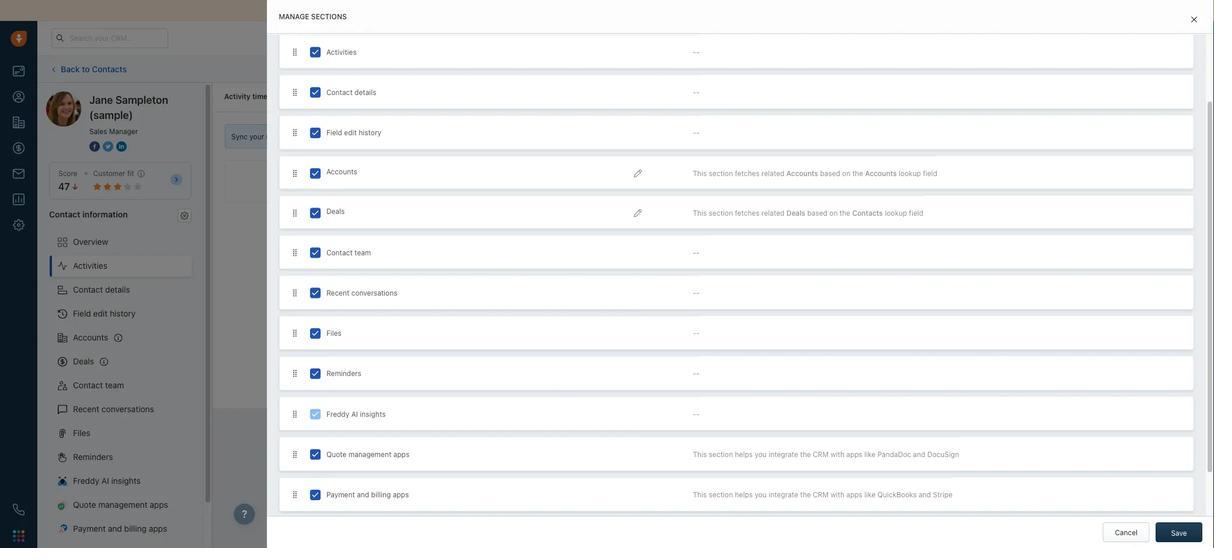 Task type: describe. For each thing, give the bounding box(es) containing it.
center image for this section fetches related deals based on the contacts lookup field
[[634, 210, 642, 218]]

billing inside dialog
[[371, 492, 391, 500]]

add for the right add meeting button
[[1145, 167, 1158, 175]]

1 vertical spatial quote management apps
[[73, 501, 168, 510]]

-- for reminders
[[693, 370, 699, 379]]

tasks
[[336, 93, 355, 101]]

based for deals
[[807, 209, 827, 217]]

your
[[895, 34, 909, 42]]

0 horizontal spatial recent
[[73, 405, 99, 415]]

-- for field edit history
[[693, 129, 699, 137]]

add deal
[[1120, 65, 1150, 73]]

center image for this section fetches related accounts based on the accounts lookup field
[[634, 170, 642, 178]]

upcoming
[[354, 166, 388, 174]]

information
[[82, 210, 128, 219]]

1 vertical spatial reminders
[[73, 453, 113, 463]]

integrate for this section helps you integrate the crm with apps like quickbooks and stripe
[[768, 492, 798, 500]]

21
[[948, 34, 955, 42]]

fit
[[127, 170, 134, 178]]

47 button
[[58, 181, 79, 193]]

like for quickbooks
[[864, 492, 875, 500]]

0 horizontal spatial files
[[73, 429, 90, 439]]

jane sampleton (sample)
[[89, 93, 168, 121]]

1 vertical spatial payment
[[73, 525, 106, 534]]

fetches for accounts
[[735, 170, 759, 178]]

ui drag handle image for recent conversations
[[291, 289, 298, 298]]

0 vertical spatial field
[[326, 129, 342, 137]]

call link
[[785, 59, 821, 79]]

tasks ( 2 )
[[336, 93, 367, 101]]

sales for sales manager
[[89, 127, 107, 135]]

0 vertical spatial management
[[348, 451, 391, 459]]

task button
[[911, 59, 950, 79]]

overview
[[73, 237, 108, 247]]

save button
[[1156, 523, 1203, 543]]

back to contacts
[[61, 64, 127, 74]]

conversations inside dialog
[[351, 289, 397, 298]]

meeting button
[[956, 59, 1007, 79]]

back to contacts link
[[49, 60, 127, 78]]

0 vertical spatial contacts
[[92, 64, 127, 74]]

schedule virtual and in-person meetings right from the crm.
[[595, 326, 824, 335]]

activity timeline
[[224, 93, 280, 101]]

0 vertical spatial with
[[298, 133, 312, 141]]

pandadoc
[[877, 451, 911, 459]]

quote management apps inside dialog
[[326, 451, 409, 459]]

quote inside dialog
[[326, 451, 346, 459]]

add meeting for add meeting button to the left
[[688, 348, 730, 356]]

activities
[[1050, 65, 1079, 73]]

timeline
[[252, 93, 280, 101]]

save
[[1171, 530, 1187, 538]]

all
[[267, 166, 276, 174]]

ui drag handle image for field edit history
[[291, 129, 298, 137]]

favorite
[[331, 133, 356, 141]]

manage sections
[[279, 13, 347, 21]]

0 horizontal spatial activities
[[73, 261, 107, 271]]

days
[[957, 34, 971, 42]]

lookup for accounts
[[899, 170, 921, 178]]

0 vertical spatial recent
[[326, 289, 349, 298]]

sales activities
[[1030, 65, 1079, 73]]

1 vertical spatial freddy ai insights
[[73, 477, 141, 487]]

-- for recent conversations
[[693, 289, 699, 298]]

task
[[928, 65, 944, 73]]

explore
[[994, 34, 1019, 42]]

ui drag handle image for quote management apps
[[291, 451, 298, 459]]

1 vertical spatial details
[[105, 285, 130, 295]]

0 horizontal spatial management
[[98, 501, 147, 510]]

freshworks switcher image
[[13, 531, 25, 543]]

contact team inside dialog
[[326, 249, 371, 257]]

docusign
[[927, 451, 959, 459]]

0 vertical spatial freddy
[[326, 411, 349, 419]]

recent conversations inside dialog
[[326, 289, 397, 298]]

0 horizontal spatial add meeting button
[[682, 342, 736, 362]]

this section helps you integrate the crm with apps like quickbooks and stripe
[[693, 492, 952, 500]]

0 horizontal spatial insights
[[111, 477, 141, 487]]

explore plans link
[[987, 31, 1045, 45]]

stripe
[[933, 492, 952, 500]]

activity
[[224, 93, 251, 101]]

this for this section helps you integrate the crm with apps like pandadoc and docusign
[[693, 451, 707, 459]]

trial
[[911, 34, 923, 42]]

this section fetches related deals based on the contacts lookup field
[[693, 209, 923, 217]]

0 horizontal spatial contact team
[[73, 381, 124, 391]]

0
[[368, 184, 374, 196]]

meeting
[[973, 65, 1000, 73]]

2 for tasks ( 2 )
[[360, 93, 364, 101]]

sections
[[311, 13, 347, 21]]

meeting for add meeting button to the left
[[703, 348, 730, 356]]

jane
[[89, 93, 113, 106]]

( for tasks
[[357, 93, 360, 101]]

0 horizontal spatial deals
[[73, 357, 94, 367]]

ui drag handle image for contact team
[[291, 249, 298, 257]]

0 vertical spatial field edit history
[[326, 129, 381, 137]]

what's new image
[[1130, 35, 1138, 43]]

mng settings image
[[180, 212, 189, 220]]

1 vertical spatial edit
[[93, 309, 108, 319]]

email button
[[738, 59, 780, 79]]

you for this section helps you integrate the crm with apps like quickbooks and stripe
[[755, 492, 766, 500]]

to
[[82, 64, 90, 74]]

0 vertical spatial history
[[358, 129, 381, 137]]

section for this section helps you integrate the crm with apps like quickbooks and stripe
[[709, 492, 733, 500]]

facebook circled image
[[89, 140, 100, 153]]

1 vertical spatial ai
[[102, 477, 109, 487]]

add for add meeting button to the left
[[688, 348, 701, 356]]

2 your from the left
[[314, 133, 329, 141]]

47
[[58, 181, 70, 193]]

1 vertical spatial contact details
[[73, 285, 130, 295]]

4 link
[[1152, 27, 1170, 47]]

phone element
[[7, 499, 30, 522]]

1 vertical spatial quote
[[73, 501, 96, 510]]

this for this section fetches related deals based on the contacts lookup field
[[693, 209, 707, 217]]

0 horizontal spatial field edit history
[[73, 309, 136, 319]]

field for this section fetches related accounts based on the accounts lookup field
[[923, 170, 937, 178]]

contacts inside dialog
[[852, 209, 883, 217]]

-- for contact details
[[693, 89, 699, 97]]

deal
[[1135, 65, 1150, 73]]

like for pandadoc
[[864, 451, 875, 459]]

meeting for the right add meeting button
[[1160, 167, 1187, 175]]

0 horizontal spatial history
[[110, 309, 136, 319]]

team inside dialog
[[354, 249, 371, 257]]

add inside 'button'
[[1120, 65, 1133, 73]]

1 vertical spatial field
[[73, 309, 91, 319]]

section for this section helps you integrate the crm with apps like pandadoc and docusign
[[709, 451, 733, 459]]

4
[[1162, 28, 1167, 37]]

quickbooks
[[877, 492, 917, 500]]

crm.
[[803, 326, 824, 335]]

1 vertical spatial freddy
[[73, 477, 99, 487]]

virtual
[[632, 326, 655, 335]]

sync your meetings with your favorite apps
[[231, 133, 374, 141]]

freddy ai insights inside dialog
[[326, 411, 385, 419]]

ui drag handle image for payment and billing apps
[[291, 492, 298, 500]]

based for accounts
[[820, 170, 840, 178]]

1 horizontal spatial add meeting button
[[1129, 161, 1193, 181]]

this section helps you integrate the crm with apps like pandadoc and docusign
[[693, 451, 959, 459]]

-- for files
[[693, 330, 699, 338]]

dialog containing manage sections
[[267, 0, 1214, 549]]



Task type: locate. For each thing, give the bounding box(es) containing it.
2 ( from the left
[[357, 93, 360, 101]]

1 vertical spatial fetches
[[735, 209, 759, 217]]

0 vertical spatial payment and billing apps
[[326, 492, 409, 500]]

ai inside dialog
[[351, 411, 358, 419]]

2 like from the top
[[864, 492, 875, 500]]

1 horizontal spatial your
[[314, 133, 329, 141]]

sales for sales activities
[[1030, 65, 1048, 73]]

-
[[693, 48, 696, 56], [696, 48, 699, 56], [693, 89, 696, 97], [696, 89, 699, 97], [693, 129, 696, 137], [696, 129, 699, 137], [693, 249, 696, 257], [696, 249, 699, 257], [693, 289, 696, 298], [696, 289, 699, 298], [693, 330, 696, 338], [696, 330, 699, 338], [693, 370, 696, 379], [696, 370, 699, 379], [693, 411, 696, 419], [696, 411, 699, 419]]

2 -- from the top
[[693, 89, 699, 97]]

1 your from the left
[[250, 133, 264, 141]]

0 horizontal spatial sales
[[89, 127, 107, 135]]

2 helps from the top
[[735, 492, 753, 500]]

2 ui drag handle image from the top
[[291, 249, 298, 257]]

0 vertical spatial meeting
[[1160, 167, 1187, 175]]

4 -- from the top
[[693, 249, 699, 257]]

1 horizontal spatial contact details
[[326, 89, 376, 97]]

this for this section fetches related accounts based on the accounts lookup field
[[693, 170, 707, 178]]

on down this section fetches related accounts based on the accounts lookup field
[[829, 209, 837, 217]]

0 vertical spatial freddy ai insights
[[326, 411, 385, 419]]

integrate for this section helps you integrate the crm with apps like pandadoc and docusign
[[768, 451, 798, 459]]

4 ui drag handle image from the top
[[291, 209, 298, 217]]

1 horizontal spatial payment
[[326, 492, 355, 500]]

crm down this section helps you integrate the crm with apps like pandadoc and docusign
[[813, 492, 828, 500]]

0 vertical spatial related
[[761, 170, 784, 178]]

integrate
[[768, 451, 798, 459], [768, 492, 798, 500]]

1 vertical spatial team
[[105, 381, 124, 391]]

0 vertical spatial billing
[[371, 492, 391, 500]]

0 vertical spatial quote
[[326, 451, 346, 459]]

on up this section fetches related deals based on the contacts lookup field
[[842, 170, 850, 178]]

0 vertical spatial lookup
[[899, 170, 921, 178]]

1 1 from the left
[[269, 184, 274, 196]]

1 vertical spatial field
[[909, 209, 923, 217]]

0 horizontal spatial payment and billing apps
[[73, 525, 167, 534]]

sampleton
[[115, 93, 168, 106]]

2 horizontal spatial add
[[1145, 167, 1158, 175]]

1 vertical spatial lookup
[[885, 209, 907, 217]]

related down this section fetches related accounts based on the accounts lookup field
[[761, 209, 784, 217]]

1 related from the top
[[761, 170, 784, 178]]

0 horizontal spatial meetings
[[266, 133, 296, 141]]

contact team
[[326, 249, 371, 257], [73, 381, 124, 391]]

manager
[[109, 127, 138, 135]]

1 horizontal spatial on
[[842, 170, 850, 178]]

1 horizontal spatial add
[[1120, 65, 1133, 73]]

customer fit
[[93, 170, 134, 178]]

billing
[[371, 492, 391, 500], [124, 525, 147, 534]]

0 horizontal spatial add meeting
[[688, 348, 730, 356]]

1 horizontal spatial conversations
[[351, 289, 397, 298]]

1 horizontal spatial meeting
[[1160, 167, 1187, 175]]

1 horizontal spatial management
[[348, 451, 391, 459]]

in
[[941, 34, 947, 42]]

1 vertical spatial helps
[[735, 492, 753, 500]]

Search your CRM... text field
[[51, 28, 168, 48]]

0 vertical spatial reminders
[[326, 370, 361, 379]]

2 crm from the top
[[813, 492, 828, 500]]

1 ) from the left
[[321, 93, 324, 101]]

) right tasks
[[364, 93, 367, 101]]

send email image
[[1099, 33, 1107, 43]]

like left pandadoc
[[864, 451, 875, 459]]

1 horizontal spatial activities
[[326, 48, 356, 56]]

back
[[61, 64, 80, 74]]

7 -- from the top
[[693, 370, 699, 379]]

cancel
[[1115, 529, 1138, 537]]

2 fetches from the top
[[735, 209, 759, 217]]

3 section from the top
[[709, 451, 733, 459]]

crm up this section helps you integrate the crm with apps like quickbooks and stripe
[[813, 451, 828, 459]]

0 vertical spatial add meeting button
[[1129, 161, 1193, 181]]

1 vertical spatial sales
[[89, 127, 107, 135]]

this section fetches related accounts based on the accounts lookup field
[[693, 170, 937, 178]]

you
[[755, 451, 766, 459], [755, 492, 766, 500]]

call
[[803, 65, 815, 73]]

1 vertical spatial recent
[[73, 405, 99, 415]]

on for accounts
[[842, 170, 850, 178]]

1 vertical spatial on
[[829, 209, 837, 217]]

this for this section helps you integrate the crm with apps like quickbooks and stripe
[[693, 492, 707, 500]]

freddy ai insights
[[326, 411, 385, 419], [73, 477, 141, 487]]

1 -- from the top
[[693, 48, 699, 56]]

right
[[749, 326, 767, 335]]

1 like from the top
[[864, 451, 875, 459]]

crm for quickbooks
[[813, 492, 828, 500]]

0 vertical spatial payment
[[326, 492, 355, 500]]

2 center image from the top
[[634, 210, 642, 218]]

call button
[[785, 59, 821, 79]]

0 vertical spatial contact details
[[326, 89, 376, 97]]

5 ui drag handle image from the top
[[291, 451, 298, 459]]

contact details inside dialog
[[326, 89, 376, 97]]

lookup
[[899, 170, 921, 178], [885, 209, 907, 217]]

sms
[[864, 65, 879, 73]]

0 vertical spatial on
[[842, 170, 850, 178]]

3 -- from the top
[[693, 129, 699, 137]]

details
[[354, 89, 376, 97], [105, 285, 130, 295]]

files
[[326, 330, 341, 338], [73, 429, 90, 439]]

) right notes
[[321, 93, 324, 101]]

1 ui drag handle image from the top
[[291, 48, 298, 56]]

contact details right notes ( 2 ) on the top left
[[326, 89, 376, 97]]

activities
[[326, 48, 356, 56], [73, 261, 107, 271]]

6 ui drag handle image from the top
[[291, 411, 298, 419]]

details inside dialog
[[354, 89, 376, 97]]

2 ) from the left
[[364, 93, 367, 101]]

contact details down overview
[[73, 285, 130, 295]]

contact information
[[49, 210, 128, 219]]

field edit history
[[326, 129, 381, 137], [73, 309, 136, 319]]

0 horizontal spatial on
[[829, 209, 837, 217]]

1 vertical spatial meeting
[[703, 348, 730, 356]]

meetings left the right
[[712, 326, 747, 335]]

add meeting
[[1145, 167, 1187, 175], [688, 348, 730, 356]]

activities down overview
[[73, 261, 107, 271]]

ui drag handle image for contact details
[[291, 89, 298, 97]]

1 vertical spatial contact team
[[73, 381, 124, 391]]

related for deals
[[761, 209, 784, 217]]

crm for pandadoc
[[813, 451, 828, 459]]

2 ui drag handle image from the top
[[291, 89, 298, 97]]

1 vertical spatial add
[[1145, 167, 1158, 175]]

1 vertical spatial with
[[830, 451, 844, 459]]

3 this from the top
[[693, 451, 707, 459]]

helps for this section helps you integrate the crm with apps like pandadoc and docusign
[[735, 451, 753, 459]]

8 -- from the top
[[693, 411, 699, 419]]

1 horizontal spatial insights
[[360, 411, 385, 419]]

0 horizontal spatial freddy ai insights
[[73, 477, 141, 487]]

accounts
[[326, 168, 357, 176], [786, 170, 818, 178], [865, 170, 897, 178], [73, 333, 108, 343]]

1 section from the top
[[709, 170, 733, 178]]

1 horizontal spatial deals
[[326, 208, 345, 216]]

3 ui drag handle image from the top
[[291, 170, 298, 178]]

1 vertical spatial center image
[[634, 210, 642, 218]]

) for notes ( 2 )
[[321, 93, 324, 101]]

related up this section fetches related deals based on the contacts lookup field
[[761, 170, 784, 178]]

(sample)
[[89, 109, 133, 121]]

person
[[684, 326, 710, 335]]

0 horizontal spatial edit
[[93, 309, 108, 319]]

2 integrate from the top
[[768, 492, 798, 500]]

0 vertical spatial files
[[326, 330, 341, 338]]

with for this section helps you integrate the crm with apps like pandadoc and docusign
[[830, 451, 844, 459]]

fetches for deals
[[735, 209, 759, 217]]

twitter circled image
[[103, 140, 113, 153]]

1 vertical spatial you
[[755, 492, 766, 500]]

your trial ends in 21 days
[[895, 34, 971, 42]]

score
[[58, 170, 78, 178]]

0 horizontal spatial conversations
[[102, 405, 154, 415]]

1 horizontal spatial add meeting
[[1145, 167, 1187, 175]]

( right notes
[[314, 93, 317, 101]]

2 you from the top
[[755, 492, 766, 500]]

details up favorite
[[354, 89, 376, 97]]

details down overview
[[105, 285, 130, 295]]

5 ui drag handle image from the top
[[291, 330, 298, 338]]

from
[[769, 326, 786, 335]]

cancel button
[[1103, 523, 1150, 543]]

sales up facebook circled image
[[89, 127, 107, 135]]

) for tasks ( 2 )
[[364, 93, 367, 101]]

1 ui drag handle image from the top
[[291, 129, 298, 137]]

quote management apps
[[326, 451, 409, 459], [73, 501, 168, 510]]

with up this section helps you integrate the crm with apps like quickbooks and stripe
[[830, 451, 844, 459]]

your left favorite
[[314, 133, 329, 141]]

recent conversations
[[326, 289, 397, 298], [73, 405, 154, 415]]

insights
[[360, 411, 385, 419], [111, 477, 141, 487]]

1
[[269, 184, 274, 196], [468, 184, 473, 196]]

0 horizontal spatial contacts
[[92, 64, 127, 74]]

field
[[326, 129, 342, 137], [73, 309, 91, 319]]

0 vertical spatial sales
[[1030, 65, 1048, 73]]

plans
[[1021, 34, 1039, 42]]

you for this section helps you integrate the crm with apps like pandadoc and docusign
[[755, 451, 766, 459]]

section
[[709, 170, 733, 178], [709, 209, 733, 217], [709, 451, 733, 459], [709, 492, 733, 500]]

manage
[[279, 13, 309, 21]]

notes ( 2 )
[[292, 93, 324, 101]]

1 horizontal spatial edit
[[344, 129, 356, 137]]

( for notes
[[314, 93, 317, 101]]

1 horizontal spatial files
[[326, 330, 341, 338]]

on for contacts
[[829, 209, 837, 217]]

0 vertical spatial integrate
[[768, 451, 798, 459]]

related for accounts
[[761, 170, 784, 178]]

2 vertical spatial with
[[830, 492, 844, 500]]

2 right tasks
[[360, 93, 364, 101]]

meetings up all
[[266, 133, 296, 141]]

this
[[693, 170, 707, 178], [693, 209, 707, 217], [693, 451, 707, 459], [693, 492, 707, 500]]

2 1 from the left
[[468, 184, 473, 196]]

with for this section helps you integrate the crm with apps like quickbooks and stripe
[[830, 492, 844, 500]]

based
[[820, 170, 840, 178], [807, 209, 827, 217]]

linkedin circled image
[[116, 140, 127, 153]]

edit
[[344, 129, 356, 137], [93, 309, 108, 319]]

notes
[[292, 93, 312, 101]]

team
[[354, 249, 371, 257], [105, 381, 124, 391]]

sms button
[[847, 59, 885, 79]]

ui drag handle image
[[291, 48, 298, 56], [291, 89, 298, 97], [291, 170, 298, 178], [291, 209, 298, 217], [291, 330, 298, 338], [291, 411, 298, 419]]

2 section from the top
[[709, 209, 733, 217]]

ai
[[351, 411, 358, 419], [102, 477, 109, 487]]

based down this section fetches related accounts based on the accounts lookup field
[[807, 209, 827, 217]]

1 vertical spatial like
[[864, 492, 875, 500]]

field for this section fetches related deals based on the contacts lookup field
[[909, 209, 923, 217]]

in-
[[674, 326, 684, 335]]

sales manager
[[89, 127, 138, 135]]

with left favorite
[[298, 133, 312, 141]]

quote
[[326, 451, 346, 459], [73, 501, 96, 510]]

meeting
[[1160, 167, 1187, 175], [703, 348, 730, 356]]

1 horizontal spatial history
[[358, 129, 381, 137]]

1 2 from the left
[[317, 93, 321, 101]]

add
[[1120, 65, 1133, 73], [1145, 167, 1158, 175], [688, 348, 701, 356]]

1 integrate from the top
[[768, 451, 798, 459]]

0 horizontal spatial ai
[[102, 477, 109, 487]]

email
[[755, 65, 773, 73]]

1 vertical spatial contacts
[[852, 209, 883, 217]]

0 vertical spatial fetches
[[735, 170, 759, 178]]

history
[[358, 129, 381, 137], [110, 309, 136, 319]]

payment and billing apps inside dialog
[[326, 492, 409, 500]]

with down this section helps you integrate the crm with apps like pandadoc and docusign
[[830, 492, 844, 500]]

1 horizontal spatial details
[[354, 89, 376, 97]]

lookup for contacts
[[885, 209, 907, 217]]

0 vertical spatial conversations
[[351, 289, 397, 298]]

schedule
[[595, 326, 630, 335]]

4 this from the top
[[693, 492, 707, 500]]

ui drag handle image for reminders
[[291, 370, 298, 379]]

2 for notes ( 2 )
[[317, 93, 321, 101]]

sales activities button
[[1012, 59, 1103, 79], [1012, 59, 1097, 79]]

1 vertical spatial add meeting button
[[682, 342, 736, 362]]

-- for contact team
[[693, 249, 699, 257]]

6 ui drag handle image from the top
[[291, 492, 298, 500]]

reminders inside dialog
[[326, 370, 361, 379]]

5 -- from the top
[[693, 289, 699, 298]]

2 2 from the left
[[360, 93, 364, 101]]

2 this from the top
[[693, 209, 707, 217]]

like
[[864, 451, 875, 459], [864, 492, 875, 500]]

1 center image from the top
[[634, 170, 642, 178]]

4 ui drag handle image from the top
[[291, 370, 298, 379]]

payment
[[326, 492, 355, 500], [73, 525, 106, 534]]

section for this section fetches related accounts based on the accounts lookup field
[[709, 170, 733, 178]]

conversations
[[351, 289, 397, 298], [102, 405, 154, 415]]

0 vertical spatial field
[[923, 170, 937, 178]]

-- for activities
[[693, 48, 699, 56]]

helps for this section helps you integrate the crm with apps like quickbooks and stripe
[[735, 492, 753, 500]]

contact details
[[326, 89, 376, 97], [73, 285, 130, 295]]

center image
[[634, 170, 642, 178], [634, 210, 642, 218]]

0 horizontal spatial 2
[[317, 93, 321, 101]]

4 section from the top
[[709, 492, 733, 500]]

1 vertical spatial insights
[[111, 477, 141, 487]]

2 right notes
[[317, 93, 321, 101]]

2 related from the top
[[761, 209, 784, 217]]

activities down sections
[[326, 48, 356, 56]]

1 horizontal spatial contacts
[[852, 209, 883, 217]]

0 horizontal spatial details
[[105, 285, 130, 295]]

0 vertical spatial center image
[[634, 170, 642, 178]]

1 horizontal spatial quote management apps
[[326, 451, 409, 459]]

0 vertical spatial team
[[354, 249, 371, 257]]

add meeting for the right add meeting button
[[1145, 167, 1187, 175]]

ui drag handle image for freddy ai insights
[[291, 411, 298, 419]]

1 fetches from the top
[[735, 170, 759, 178]]

contacts
[[92, 64, 127, 74], [852, 209, 883, 217]]

0 horizontal spatial quote
[[73, 501, 96, 510]]

fetches
[[735, 170, 759, 178], [735, 209, 759, 217]]

like left the quickbooks
[[864, 492, 875, 500]]

1 ( from the left
[[314, 93, 317, 101]]

-- for freddy ai insights
[[693, 411, 699, 419]]

1 vertical spatial billing
[[124, 525, 147, 534]]

ui drag handle image for files
[[291, 330, 298, 338]]

1 vertical spatial meetings
[[712, 326, 747, 335]]

0 vertical spatial activities
[[326, 48, 356, 56]]

1 horizontal spatial contact team
[[326, 249, 371, 257]]

ui drag handle image
[[291, 129, 298, 137], [291, 249, 298, 257], [291, 289, 298, 298], [291, 370, 298, 379], [291, 451, 298, 459], [291, 492, 298, 500]]

0 horizontal spatial recent conversations
[[73, 405, 154, 415]]

1 this from the top
[[693, 170, 707, 178]]

1 vertical spatial crm
[[813, 492, 828, 500]]

deals
[[326, 208, 345, 216], [786, 209, 805, 217], [73, 357, 94, 367]]

explore plans
[[994, 34, 1039, 42]]

1 helps from the top
[[735, 451, 753, 459]]

ui drag handle image for activities
[[291, 48, 298, 56]]

1 horizontal spatial (
[[357, 93, 360, 101]]

dialog
[[267, 0, 1214, 549]]

1 vertical spatial payment and billing apps
[[73, 525, 167, 534]]

)
[[321, 93, 324, 101], [364, 93, 367, 101]]

reminders
[[326, 370, 361, 379], [73, 453, 113, 463]]

section for this section fetches related deals based on the contacts lookup field
[[709, 209, 733, 217]]

0 vertical spatial edit
[[344, 129, 356, 137]]

sales
[[1030, 65, 1048, 73], [89, 127, 107, 135]]

3 ui drag handle image from the top
[[291, 289, 298, 298]]

your
[[250, 133, 264, 141], [314, 133, 329, 141]]

0 horizontal spatial billing
[[124, 525, 147, 534]]

2 horizontal spatial deals
[[786, 209, 805, 217]]

ends
[[924, 34, 939, 42]]

and
[[657, 326, 671, 335], [913, 451, 925, 459], [357, 492, 369, 500], [918, 492, 931, 500], [108, 525, 122, 534]]

2
[[317, 93, 321, 101], [360, 93, 364, 101]]

add deal button
[[1103, 59, 1156, 79]]

freddy
[[326, 411, 349, 419], [73, 477, 99, 487]]

phone image
[[13, 505, 25, 516]]

1 crm from the top
[[813, 451, 828, 459]]

2 vertical spatial add
[[688, 348, 701, 356]]

insights inside dialog
[[360, 411, 385, 419]]

1 horizontal spatial quote
[[326, 451, 346, 459]]

customer
[[93, 170, 125, 178]]

your right sync
[[250, 133, 264, 141]]

( right tasks
[[357, 93, 360, 101]]

0 horizontal spatial meeting
[[703, 348, 730, 356]]

1 horizontal spatial 2
[[360, 93, 364, 101]]

sales left activities
[[1030, 65, 1048, 73]]

sync
[[231, 133, 248, 141]]

0 horizontal spatial payment
[[73, 525, 106, 534]]

based up this section fetches related deals based on the contacts lookup field
[[820, 170, 840, 178]]

1 you from the top
[[755, 451, 766, 459]]

0 horizontal spatial team
[[105, 381, 124, 391]]

6 -- from the top
[[693, 330, 699, 338]]



Task type: vqa. For each thing, say whether or not it's contained in the screenshot.
harlownoah1@gmail.com's CLICK
no



